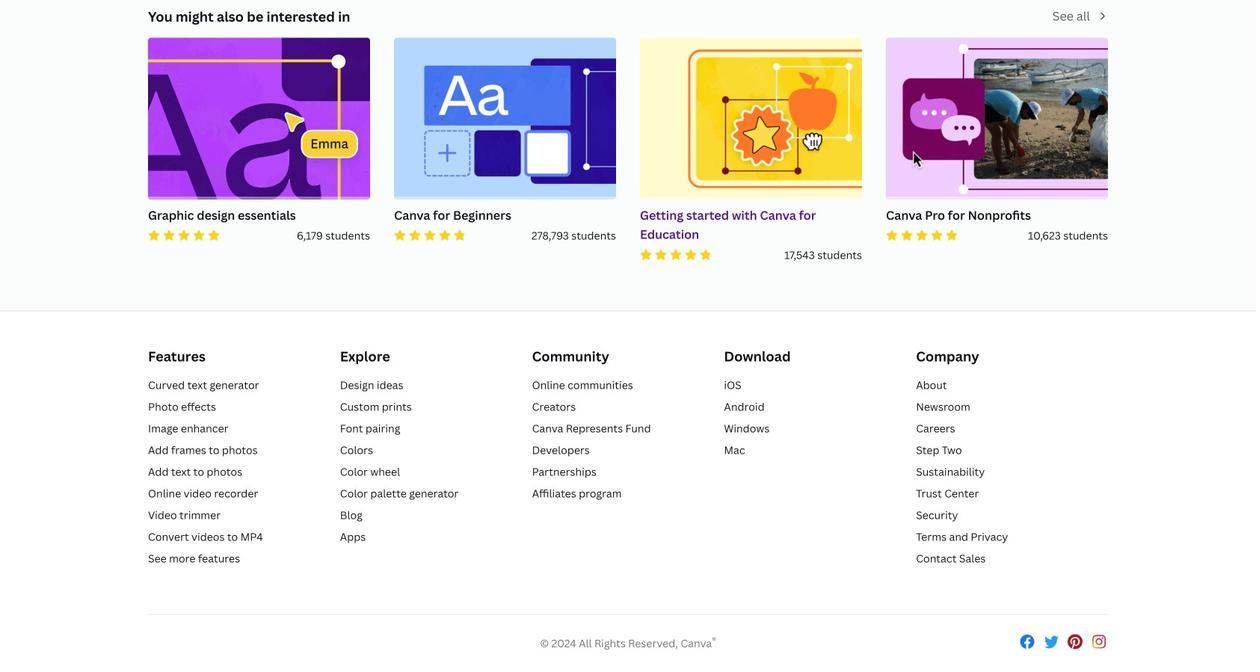 Task type: locate. For each thing, give the bounding box(es) containing it.
getting started with canva for education image
[[640, 37, 863, 200]]

canva pro for nonprofits image
[[886, 38, 1108, 200]]

ds lp course thumbnails (1) image
[[394, 38, 616, 200]]



Task type: vqa. For each thing, say whether or not it's contained in the screenshot.
become
no



Task type: describe. For each thing, give the bounding box(es) containing it.
graphic design essentials course image
[[148, 38, 370, 200]]



